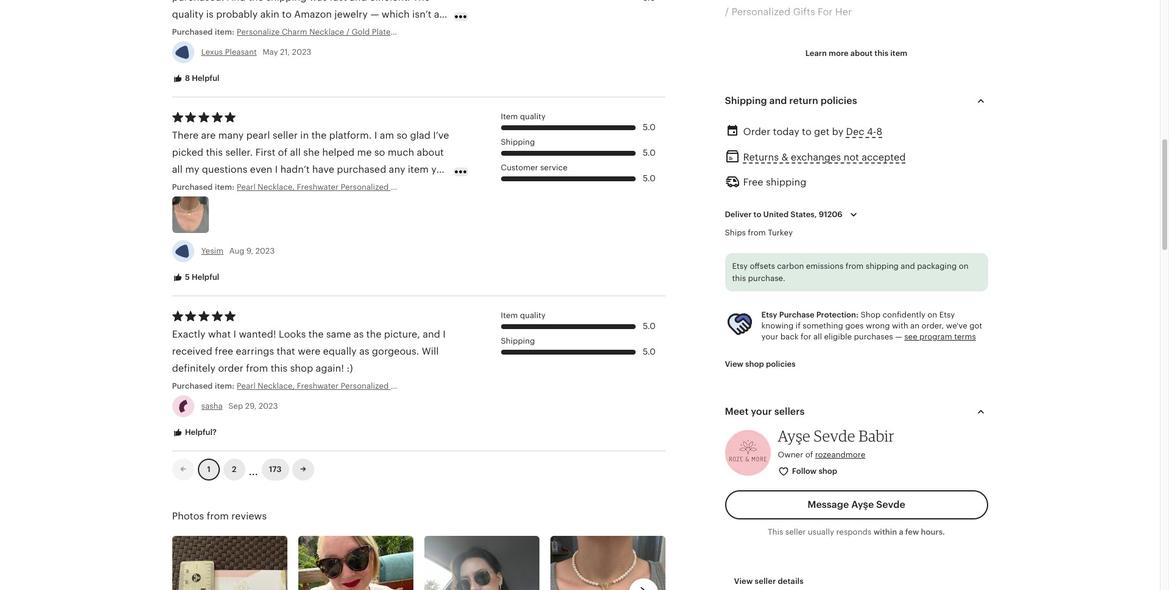 Task type: locate. For each thing, give the bounding box(es) containing it.
&
[[782, 152, 788, 163]]

1 horizontal spatial is
[[866, 364, 873, 376]]

seller inside 'link'
[[755, 577, 776, 586]]

0 vertical spatial ♥
[[833, 40, 838, 52]]

0 horizontal spatial 🙏
[[725, 500, 737, 512]]

looks
[[279, 329, 306, 341]]

1 vertical spatial 2023
[[256, 247, 275, 256]]

and right tools
[[783, 159, 800, 171]]

p right h
[[764, 228, 770, 239]]

0 horizontal spatial 🚀
[[725, 228, 737, 239]]

sep
[[228, 402, 243, 411]]

sasha link
[[201, 402, 223, 411]]

✔️ for ✔️ ready to ship in 1-2 business days
[[725, 262, 737, 273]]

0 vertical spatial seller
[[785, 528, 806, 537]]

item:
[[215, 27, 235, 37], [215, 183, 235, 192], [215, 382, 235, 391]]

status.
[[782, 330, 813, 342]]

purchased for sasha sep 29, 2023
[[172, 382, 213, 391]]

1 horizontal spatial in
[[805, 262, 814, 273]]

2 e from the left
[[782, 500, 788, 512]]

shipping
[[725, 95, 767, 107], [501, 137, 535, 147], [501, 337, 535, 346]]

helpful inside 8 helpful button
[[192, 74, 220, 83]]

gift
[[805, 57, 821, 69]]

2 horizontal spatial a
[[899, 528, 904, 537]]

0 horizontal spatial policies
[[766, 360, 796, 369]]

shop down rozeandmore link
[[819, 467, 837, 476]]

s left h
[[740, 228, 746, 239]]

helpful down lexus
[[192, 74, 220, 83]]

standard
[[740, 415, 791, 427]]

2
[[930, 91, 936, 103], [824, 262, 829, 273], [232, 465, 236, 474]]

2 5.0 from the top
[[643, 148, 656, 158]]

2 horizontal spatial 2-
[[904, 466, 913, 478]]

express inside ✔️ express delivery upgrade is possible at checkout. you will have it in 2-4 business days.
[[740, 364, 782, 376]]

1 horizontal spatial 4
[[903, 449, 909, 461]]

ayşe
[[778, 427, 811, 446], [851, 499, 874, 511]]

s right a
[[774, 500, 780, 512]]

within left few
[[874, 528, 897, 537]]

0 vertical spatial 2-
[[807, 381, 816, 393]]

0 horizontal spatial sevde
[[814, 427, 855, 446]]

helpful for 8 helpful
[[192, 74, 220, 83]]

91206
[[819, 210, 843, 219]]

free
[[215, 346, 233, 358]]

0 vertical spatial item quality
[[501, 112, 546, 121]]

3 item: from the top
[[215, 382, 235, 391]]

exactly what i wanted!  looks the same as the picture, and i received free earrings that were equally as gorgeous. will definitely order from this shop again! :)
[[172, 329, 446, 375]]

s
[[740, 228, 746, 239], [774, 500, 780, 512]]

2 horizontal spatial this
[[875, 49, 889, 58]]

purchased item: up lexus
[[172, 27, 237, 37]]

business down upgrade
[[825, 381, 866, 393]]

1 horizontal spatial for
[[823, 57, 836, 69]]

1 vertical spatial days.
[[868, 381, 893, 393]]

with inside shop confidently on etsy knowing if something goes wrong with an order, we've got your back for all eligible purchases —
[[892, 322, 908, 331]]

and up will on the bottom of the page
[[423, 329, 440, 341]]

shipping down of at the right of page
[[784, 466, 830, 478]]

1 horizontal spatial days.
[[938, 91, 963, 103]]

1- down one at top right
[[923, 91, 930, 103]]

✔️ up you
[[725, 364, 737, 376]]

your down the unique
[[878, 57, 899, 69]]

express down owner
[[740, 466, 782, 478]]

seller left details
[[755, 577, 776, 586]]

on left "brass."
[[932, 159, 944, 171]]

shipping
[[793, 415, 839, 427], [784, 449, 830, 461], [784, 466, 830, 478]]

0 horizontal spatial an
[[910, 322, 920, 331]]

you
[[957, 40, 974, 52], [839, 57, 856, 69]]

29,
[[245, 402, 257, 411]]

unique
[[887, 40, 919, 52]]

0 vertical spatial 🙏
[[725, 500, 737, 512]]

etsy left 'offsets'
[[732, 262, 748, 271]]

you right jewelry
[[957, 40, 974, 52]]

helpful?
[[183, 428, 217, 437]]

etsy for etsy offsets carbon emissions from shipping and packaging on this purchase.
[[732, 262, 748, 271]]

with up —
[[892, 322, 908, 331]]

delivery inside ✔️ express delivery upgrade is possible at checkout. you will have it in 2-4 business days.
[[784, 364, 821, 376]]

1 vertical spatial 2-
[[894, 449, 903, 461]]

2023 right 29,
[[259, 402, 278, 411]]

>>
[[940, 296, 950, 307]]

0 horizontal spatial 4
[[816, 381, 822, 393]]

1 horizontal spatial with
[[892, 322, 908, 331]]

yesim aug 9, 2023
[[201, 247, 275, 256]]

not
[[844, 152, 859, 163]]

0 vertical spatial on
[[932, 159, 944, 171]]

0 horizontal spatial a
[[845, 296, 850, 307]]

shop inside 'link'
[[819, 467, 837, 476]]

2023 right 21,
[[292, 47, 311, 57]]

shipping up follow
[[784, 449, 830, 461]]

photos from reviews
[[172, 511, 267, 522]]

1 vertical spatial item quality
[[501, 311, 546, 320]]

1 vertical spatial number
[[872, 500, 909, 512]]

♥ left the
[[833, 40, 838, 52]]

on inside shop confidently on etsy knowing if something goes wrong with an order, we've got your back for all eligible purchases —
[[928, 311, 937, 320]]

4 inside ✔️ express delivery upgrade is possible at checkout. you will have it in 2-4 business days.
[[816, 381, 822, 393]]

2 vertical spatial purchased item:
[[172, 382, 237, 391]]

see program terms
[[904, 333, 976, 342]]

on up "order," at the right of the page
[[928, 311, 937, 320]]

p left n
[[772, 228, 778, 239]]

1 horizontal spatial etsy
[[762, 311, 777, 320]]

an right placing on the right of page
[[977, 500, 988, 512]]

✔️ up order.
[[725, 466, 737, 478]]

united
[[763, 210, 789, 219]]

2 horizontal spatial etsy
[[940, 311, 955, 320]]

1 horizontal spatial a
[[855, 313, 861, 324]]

0 vertical spatial an
[[910, 322, 920, 331]]

in right it
[[796, 381, 805, 393]]

✔️ left ready
[[725, 262, 737, 273]]

1 horizontal spatial 🙏
[[755, 518, 767, 529]]

1 horizontal spatial 2
[[824, 262, 829, 273]]

sevde left when
[[876, 499, 905, 511]]

1-
[[923, 91, 930, 103], [816, 262, 824, 273]]

from right the emissions
[[846, 262, 864, 271]]

3 5.0 from the top
[[643, 173, 656, 183]]

4 ✔️ from the top
[[725, 415, 737, 427]]

2 vertical spatial on
[[928, 311, 937, 320]]

e
[[756, 500, 762, 512], [782, 500, 788, 512]]

4 right it
[[816, 381, 822, 393]]

0 horizontal spatial ♥
[[833, 40, 838, 52]]

your down knowing
[[762, 333, 778, 342]]

4 right states)
[[913, 466, 919, 478]]

0 horizontal spatial 2
[[232, 465, 236, 474]]

ship
[[783, 262, 803, 273]]

shipping and return policies button
[[714, 86, 999, 116]]

as inside ✔️ first-class shipping as a standard shipping >> personalized shipment with a tracking number to check the delivery status.
[[832, 296, 842, 307]]

2 vertical spatial item:
[[215, 382, 235, 391]]

1 express from the top
[[740, 364, 782, 376]]

dainty
[[725, 40, 755, 52]]

0 horizontal spatial 1-
[[816, 262, 824, 273]]

customer service
[[501, 163, 568, 172]]

i left n
[[780, 228, 783, 239]]

2023
[[292, 47, 311, 57], [256, 247, 275, 256], [259, 402, 278, 411]]

1 vertical spatial this
[[732, 274, 746, 283]]

shipping inside etsy offsets carbon emissions from shipping and packaging on this purchase.
[[866, 262, 899, 271]]

1 vertical spatial in
[[796, 381, 805, 393]]

item
[[501, 112, 518, 121], [501, 311, 518, 320]]

1 vertical spatial view
[[734, 577, 753, 586]]

e left "write" at bottom right
[[782, 500, 788, 512]]

8 inside 8 helpful button
[[185, 74, 190, 83]]

for right gift
[[823, 57, 836, 69]]

for left all on the bottom of page
[[801, 333, 811, 342]]

in right ship
[[805, 262, 814, 273]]

helpful right 5
[[192, 273, 219, 282]]

0 vertical spatial sevde
[[814, 427, 855, 446]]

0 vertical spatial 4
[[816, 381, 822, 393]]

to inside dropdown button
[[754, 210, 761, 219]]

purchased up lexus
[[172, 27, 213, 37]]

a
[[764, 500, 771, 512]]

ayşe up this seller usually responds within a few hours.
[[851, 499, 874, 511]]

check
[[955, 313, 984, 324]]

2 horizontal spatial 4
[[913, 466, 919, 478]]

0 horizontal spatial ayşe
[[778, 427, 811, 446]]

you down the
[[839, 57, 856, 69]]

etsy inside etsy offsets carbon emissions from shipping and packaging on this purchase.
[[732, 262, 748, 271]]

0 vertical spatial purchased
[[172, 27, 213, 37]]

3 purchased from the top
[[172, 382, 213, 391]]

your inside 🙏 p l e a s e write your phone number when placing an order. 🙏
[[817, 500, 837, 512]]

days. down one at top right
[[938, 91, 963, 103]]

✔️ down meet
[[725, 449, 737, 461]]

an
[[910, 322, 920, 331], [977, 500, 988, 512]]

have
[[763, 381, 785, 393]]

purchased for lexus pleasant may 21, 2023
[[172, 27, 213, 37]]

delivery left back at the bottom of page
[[743, 330, 780, 342]]

and right the made
[[832, 91, 849, 103]]

i right h
[[758, 228, 761, 239]]

view inside button
[[725, 360, 744, 369]]

1 item from the top
[[501, 112, 518, 121]]

purchases
[[854, 333, 893, 342]]

personalized down first-
[[725, 313, 784, 324]]

view inside 'link'
[[734, 577, 753, 586]]

pleasant
[[225, 47, 257, 57]]

policies up by
[[821, 95, 857, 107]]

0 horizontal spatial you
[[839, 57, 856, 69]]

personalized up the returns
[[725, 125, 784, 137]]

0 vertical spatial purchased item:
[[172, 27, 237, 37]]

from right photos
[[207, 511, 229, 522]]

0 vertical spatial shipping
[[725, 95, 767, 107]]

0 horizontal spatial seller
[[755, 577, 776, 586]]

from
[[748, 228, 766, 237], [846, 262, 864, 271], [246, 363, 268, 375], [207, 511, 229, 522]]

2 quality from the top
[[520, 311, 546, 320]]

1 vertical spatial s
[[774, 500, 780, 512]]

5 5.0 from the top
[[643, 347, 656, 357]]

today
[[773, 126, 799, 138]]

2023 right 9,
[[256, 247, 275, 256]]

:)
[[347, 363, 353, 375]]

2 vertical spatial a
[[899, 528, 904, 537]]

seller for usually
[[785, 528, 806, 537]]

days
[[875, 262, 897, 273], [768, 432, 790, 444], [955, 449, 976, 461], [965, 466, 986, 478]]

sevde up "rozeandmore"
[[814, 427, 855, 446]]

2 helpful from the top
[[192, 273, 219, 282]]

0 horizontal spatial for
[[801, 333, 811, 342]]

for inside dainty name necklace ♥ the most unique jewelry you can find, perfect gift for you and your loved one ♥
[[823, 57, 836, 69]]

shipping and return policies
[[725, 95, 857, 107]]

2 horizontal spatial 2
[[930, 91, 936, 103]]

1 vertical spatial shipping
[[501, 137, 535, 147]]

eligible
[[824, 333, 852, 342]]

view for view shop policies
[[725, 360, 744, 369]]

and inside etsy offsets carbon emissions from shipping and packaging on this purchase.
[[901, 262, 915, 271]]

to down >>
[[943, 313, 953, 324]]

sasha
[[201, 402, 223, 411]]

1 horizontal spatial you
[[957, 40, 974, 52]]

1 vertical spatial express
[[740, 449, 782, 461]]

0 vertical spatial as
[[832, 296, 842, 307]]

express
[[740, 364, 782, 376], [740, 449, 782, 461], [740, 466, 782, 478]]

2 ✔️ from the top
[[725, 296, 737, 307]]

2 left …
[[232, 465, 236, 474]]

see program terms link
[[904, 333, 976, 342]]

0 horizontal spatial e
[[756, 500, 762, 512]]

0 vertical spatial item
[[501, 112, 518, 121]]

ayşe up owner
[[778, 427, 811, 446]]

loved
[[902, 57, 927, 69]]

1 horizontal spatial e
[[782, 500, 788, 512]]

purchased item: up view details of this review photo by yesim
[[172, 183, 237, 192]]

0 vertical spatial a
[[845, 296, 850, 307]]

1- right ship
[[816, 262, 824, 273]]

1 vertical spatial quality
[[520, 311, 546, 320]]

2- up states)
[[894, 449, 903, 461]]

1 vertical spatial 🙏
[[755, 518, 767, 529]]

0 horizontal spatial etsy
[[732, 262, 748, 271]]

terms
[[954, 333, 976, 342]]

0 horizontal spatial 8
[[185, 74, 190, 83]]

1 helpful from the top
[[192, 74, 220, 83]]

0 horizontal spatial days.
[[868, 381, 893, 393]]

1 horizontal spatial s
[[774, 500, 780, 512]]

0 vertical spatial helpful
[[192, 74, 220, 83]]

number
[[904, 313, 941, 324], [872, 500, 909, 512]]

to left the get
[[802, 126, 812, 138]]

sevde inside ayşe sevde babir owner of rozeandmore
[[814, 427, 855, 446]]

item: for sasha
[[215, 382, 235, 391]]

shipping down tools
[[766, 177, 807, 188]]

beads
[[803, 159, 831, 171]]

1 vertical spatial a
[[855, 313, 861, 324]]

2 vertical spatial express
[[740, 466, 782, 478]]

picture,
[[384, 329, 420, 341]]

business down 'standard'
[[725, 432, 766, 444]]

ayşe sevde babir owner of rozeandmore
[[778, 427, 894, 460]]

2 vertical spatial 4
[[913, 466, 919, 478]]

view left details
[[734, 577, 753, 586]]

this
[[875, 49, 889, 58], [732, 274, 746, 283], [271, 363, 288, 375]]

✔️ standard shipping to united states: 5-7 business days ✔️ express shipping (worldwide): 2-4 business days ✔️ express shipping (united states) 2-4 business days
[[725, 415, 986, 478]]

perfect
[[768, 57, 802, 69]]

shop inside button
[[745, 360, 764, 369]]

2 personalized from the top
[[725, 313, 784, 324]]

1 purchased item: from the top
[[172, 27, 237, 37]]

0 vertical spatial for
[[823, 57, 836, 69]]

1 quality from the top
[[520, 112, 546, 121]]

as right equally
[[359, 346, 369, 358]]

made
[[803, 91, 829, 103]]

message ayşe sevde
[[808, 499, 905, 511]]

owner
[[778, 451, 803, 460]]

etsy down >>
[[940, 311, 955, 320]]

express up will at bottom
[[740, 364, 782, 376]]

purchased up view details of this review photo by yesim
[[172, 183, 213, 192]]

0 vertical spatial quality
[[520, 112, 546, 121]]

6 ✔️ from the top
[[725, 466, 737, 478]]

with up 'eligible' at the right bottom of the page
[[833, 313, 853, 324]]

2 down one at top right
[[930, 91, 936, 103]]

this left item
[[875, 49, 889, 58]]

🚀
[[725, 228, 737, 239], [847, 228, 859, 239]]

as right "same"
[[354, 329, 364, 341]]

0 horizontal spatial p
[[740, 500, 746, 512]]

from down "earrings"
[[246, 363, 268, 375]]

1 item: from the top
[[215, 27, 235, 37]]

1 vertical spatial personalized
[[725, 313, 784, 324]]

within down loved on the right of page
[[892, 91, 921, 103]]

0 vertical spatial shipping
[[793, 415, 839, 427]]

shipping up ayşe sevde babir owner of rozeandmore
[[793, 415, 839, 427]]

shop up will at bottom
[[745, 360, 764, 369]]

🚀 down deliver
[[725, 228, 737, 239]]

1 vertical spatial for
[[801, 333, 811, 342]]

personalized inside ✔️ first-class shipping as a standard shipping >> personalized shipment with a tracking number to check the delivery status.
[[725, 313, 784, 324]]

2 express from the top
[[740, 449, 782, 461]]

3 purchased item: from the top
[[172, 382, 237, 391]]

purchased
[[172, 27, 213, 37], [172, 183, 213, 192], [172, 382, 213, 391]]

your necklace is made and shipped within 1-2 days.
[[725, 91, 963, 103]]

1 vertical spatial is
[[866, 364, 873, 376]]

1 ✔️ from the top
[[725, 262, 737, 273]]

sevde inside button
[[876, 499, 905, 511]]

0 vertical spatial personalized
[[725, 125, 784, 137]]

♥
[[833, 40, 838, 52], [950, 57, 956, 69]]

2- right it
[[807, 381, 816, 393]]

your right meet
[[751, 406, 772, 418]]

0 vertical spatial 2
[[930, 91, 936, 103]]

order,
[[922, 322, 944, 331]]

etsy for etsy purchase protection:
[[762, 311, 777, 320]]

an up see
[[910, 322, 920, 331]]

as
[[832, 296, 842, 307], [354, 329, 364, 341], [359, 346, 369, 358]]

purchased down definitely
[[172, 382, 213, 391]]

1 vertical spatial helpful
[[192, 273, 219, 282]]

✔️ inside ✔️ first-class shipping as a standard shipping >> personalized shipment with a tracking number to check the delivery status.
[[725, 296, 737, 307]]

an inside 🙏 p l e a s e write your phone number when placing an order. 🙏
[[977, 500, 988, 512]]

business inside ✔️ express delivery upgrade is possible at checkout. you will have it in 2-4 business days.
[[825, 381, 866, 393]]

1
[[207, 465, 210, 474]]

1 horizontal spatial sevde
[[876, 499, 905, 511]]

packaging
[[917, 262, 957, 271]]

✔️ left first-
[[725, 296, 737, 307]]

♥ right one at top right
[[950, 57, 956, 69]]

all
[[814, 333, 822, 342]]

your inside dropdown button
[[751, 406, 772, 418]]

1 horizontal spatial 1-
[[923, 91, 930, 103]]

ayşe sevde babir image
[[725, 431, 771, 476]]

0 vertical spatial this
[[875, 49, 889, 58]]

number inside ✔️ first-class shipping as a standard shipping >> personalized shipment with a tracking number to check the delivery status.
[[904, 313, 941, 324]]

2 vertical spatial purchased
[[172, 382, 213, 391]]

view
[[725, 360, 744, 369], [734, 577, 753, 586]]

2023 for sasha sep 29, 2023
[[259, 402, 278, 411]]

is left the made
[[793, 91, 800, 103]]

0 vertical spatial delivery
[[743, 330, 780, 342]]

is
[[793, 91, 800, 103], [866, 364, 873, 376]]

0 horizontal spatial in
[[796, 381, 805, 393]]

4 down states:
[[903, 449, 909, 461]]

view up you
[[725, 360, 744, 369]]

2 inside 'link'
[[232, 465, 236, 474]]

1 vertical spatial item:
[[215, 183, 235, 192]]

✔️ express delivery upgrade is possible at checkout. you will have it in 2-4 business days.
[[725, 364, 975, 393]]

view seller details link
[[725, 571, 813, 591]]

etsy inside shop confidently on etsy knowing if something goes wrong with an order, we've got your back for all eligible purchases —
[[940, 311, 955, 320]]

helpful inside '5 helpful' button
[[192, 273, 219, 282]]

purchase.
[[748, 274, 786, 283]]

definitely
[[172, 363, 216, 375]]

0 vertical spatial s
[[740, 228, 746, 239]]

✔️ inside ✔️ express delivery upgrade is possible at checkout. you will have it in 2-4 business days.
[[725, 364, 737, 376]]

tracking
[[863, 313, 902, 324]]

is left possible
[[866, 364, 873, 376]]

1 purchased from the top
[[172, 27, 213, 37]]

this down ready
[[732, 274, 746, 283]]

united
[[857, 415, 892, 427]]

1 item quality from the top
[[501, 112, 546, 121]]

your inside dainty name necklace ♥ the most unique jewelry you can find, perfect gift for you and your loved one ♥
[[878, 57, 899, 69]]

3 ✔️ from the top
[[725, 364, 737, 376]]

2 horizontal spatial shop
[[819, 467, 837, 476]]

from right ships
[[748, 228, 766, 237]]

2023 for yesim aug 9, 2023
[[256, 247, 275, 256]]

program
[[920, 333, 952, 342]]

brass.
[[947, 159, 974, 171]]



Task type: vqa. For each thing, say whether or not it's contained in the screenshot.
where
no



Task type: describe. For each thing, give the bounding box(es) containing it.
knowing
[[762, 322, 794, 331]]

2 horizontal spatial p
[[772, 228, 778, 239]]

1 vertical spatial 8
[[877, 126, 883, 138]]

follow shop link
[[769, 461, 848, 484]]

most
[[861, 40, 884, 52]]

this inside learn more about this item dropdown button
[[875, 49, 889, 58]]

order
[[218, 363, 243, 375]]

5 ✔️ from the top
[[725, 449, 737, 461]]

free
[[743, 177, 763, 188]]

the right all
[[739, 159, 755, 171]]

can
[[725, 57, 742, 69]]

dec 4-8 button
[[846, 123, 883, 141]]

i right 'picture,'
[[443, 329, 446, 341]]

exchanges
[[791, 152, 841, 163]]

necklace.
[[843, 125, 887, 137]]

first-
[[740, 296, 763, 307]]

and inside dainty name necklace ♥ the most unique jewelry you can find, perfect gift for you and your loved one ♥
[[858, 57, 876, 69]]

rozeandmore
[[815, 451, 865, 460]]

photos
[[172, 511, 204, 522]]

1 vertical spatial 1-
[[816, 262, 824, 273]]

🚀 s h i p p i n g details 🚀
[[725, 228, 859, 239]]

gorgeous.
[[372, 346, 419, 358]]

delivery inside ✔️ first-class shipping as a standard shipping >> personalized shipment with a tracking number to check the delivery status.
[[743, 330, 780, 342]]

business up "standard"
[[832, 262, 873, 273]]

21,
[[280, 47, 290, 57]]

in inside ✔️ express delivery upgrade is possible at checkout. you will have it in 2-4 business days.
[[796, 381, 805, 393]]

ships from turkey
[[725, 228, 793, 237]]

3 express from the top
[[740, 466, 782, 478]]

service
[[540, 163, 568, 172]]

2 item from the top
[[501, 311, 518, 320]]

0 vertical spatial within
[[892, 91, 921, 103]]

free shipping
[[743, 177, 807, 188]]

7
[[943, 415, 948, 427]]

✔️ for ✔️ express delivery upgrade is possible at checkout. you will have it in 2-4 business days.
[[725, 364, 737, 376]]

same
[[326, 329, 351, 341]]

1 5.0 from the top
[[643, 122, 656, 132]]

equally
[[323, 346, 357, 358]]

9,
[[247, 247, 253, 256]]

purchased item: for sasha
[[172, 382, 237, 391]]

possible
[[876, 364, 915, 376]]

the inside ✔️ first-class shipping as a standard shipping >> personalized shipment with a tracking number to check the delivery status.
[[725, 330, 740, 342]]

(united
[[832, 466, 867, 478]]

4-
[[867, 126, 877, 138]]

business up placing on the right of page
[[922, 466, 962, 478]]

an inside shop confidently on etsy knowing if something goes wrong with an order, we've got your back for all eligible purchases —
[[910, 322, 920, 331]]

find,
[[745, 57, 766, 69]]

ayşe inside button
[[851, 499, 874, 511]]

4 5.0 from the top
[[643, 322, 656, 331]]

2 purchased from the top
[[172, 183, 213, 192]]

deliver to united states, 91206
[[725, 210, 843, 219]]

1 e from the left
[[756, 500, 762, 512]]

i right what
[[233, 329, 236, 341]]

shop inside exactly what i wanted!  looks the same as the picture, and i received free earrings that were equally as gorgeous. will definitely order from this shop again! :)
[[290, 363, 313, 375]]

placing
[[939, 500, 974, 512]]

the up were
[[308, 329, 324, 341]]

when
[[911, 500, 937, 512]]

1 vertical spatial shipping
[[784, 449, 830, 461]]

policies inside view shop policies button
[[766, 360, 796, 369]]

and inside dropdown button
[[769, 95, 787, 107]]

from inside etsy offsets carbon emissions from shipping and packaging on this purchase.
[[846, 262, 864, 271]]

173
[[269, 465, 282, 474]]

0 vertical spatial in
[[805, 262, 814, 273]]

confidently
[[883, 311, 926, 320]]

✔️ for ✔️ standard shipping to united states: 5-7 business days ✔️ express shipping (worldwide): 2-4 business days ✔️ express shipping (united states) 2-4 business days
[[725, 415, 737, 427]]

1 vertical spatial as
[[354, 329, 364, 341]]

name
[[814, 125, 840, 137]]

standard
[[853, 296, 894, 307]]

that
[[277, 346, 295, 358]]

returns & exchanges not accepted button
[[743, 149, 906, 167]]

and inside exactly what i wanted!  looks the same as the picture, and i received free earrings that were equally as gorgeous. will definitely order from this shop again! :)
[[423, 329, 440, 341]]

details
[[806, 228, 844, 239]]

sellers
[[774, 406, 805, 418]]

shop
[[861, 311, 881, 320]]

this
[[768, 528, 783, 537]]

shop for follow
[[819, 467, 837, 476]]

to inside ✔️ first-class shipping as a standard shipping >> personalized shipment with a tracking number to check the delivery status.
[[943, 313, 953, 324]]

view shop policies button
[[716, 354, 805, 376]]

1 🚀 from the left
[[725, 228, 737, 239]]

seller for details
[[755, 577, 776, 586]]

ready
[[740, 262, 768, 273]]

a for as
[[845, 296, 850, 307]]

shop for view
[[745, 360, 764, 369]]

purchase
[[779, 311, 815, 320]]

return
[[789, 95, 818, 107]]

days. inside ✔️ express delivery upgrade is possible at checkout. you will have it in 2-4 business days.
[[868, 381, 893, 393]]

got
[[970, 322, 983, 331]]

5-
[[935, 415, 943, 427]]

policies inside the shipping and return policies dropdown button
[[821, 95, 857, 107]]

order
[[743, 126, 771, 138]]

0 horizontal spatial s
[[740, 228, 746, 239]]

jewelry
[[921, 40, 955, 52]]

view details of this review photo by yesim image
[[172, 197, 209, 233]]

ayşe inside ayşe sevde babir owner of rozeandmore
[[778, 427, 811, 446]]

carbon
[[777, 262, 804, 271]]

earrings
[[236, 346, 274, 358]]

will
[[745, 381, 760, 393]]

states:
[[895, 415, 932, 427]]

wrong
[[866, 322, 890, 331]]

are
[[859, 159, 874, 171]]

2 vertical spatial 2-
[[904, 466, 913, 478]]

2 vertical spatial shipping
[[501, 337, 535, 346]]

it
[[788, 381, 794, 393]]

all
[[725, 159, 737, 171]]

2 item quality from the top
[[501, 311, 546, 320]]

this inside exactly what i wanted!  looks the same as the picture, and i received free earrings that were equally as gorgeous. will definitely order from this shop again! :)
[[271, 363, 288, 375]]

item: for lexus
[[215, 27, 235, 37]]

checkout.
[[929, 364, 975, 376]]

shipping inside the shipping and return policies dropdown button
[[725, 95, 767, 107]]

message ayşe sevde button
[[725, 491, 988, 520]]

states)
[[869, 466, 902, 478]]

shipping up etsy purchase protection:
[[789, 296, 830, 307]]

2 vertical spatial shipping
[[784, 466, 830, 478]]

etsy offsets carbon emissions from shipping and packaging on this purchase.
[[732, 262, 969, 283]]

received
[[172, 346, 212, 358]]

1 horizontal spatial ♥
[[950, 57, 956, 69]]

learn more about this item button
[[796, 43, 917, 65]]

will
[[422, 346, 439, 358]]

2 purchased item: from the top
[[172, 183, 237, 192]]

p inside 🙏 p l e a s e write your phone number when placing an order. 🙏
[[740, 500, 746, 512]]

follow
[[792, 467, 817, 476]]

aug
[[229, 247, 244, 256]]

from inside exactly what i wanted!  looks the same as the picture, and i received free earrings that were equally as gorgeous. will definitely order from this shop again! :)
[[246, 363, 268, 375]]

customer
[[501, 163, 538, 172]]

the
[[841, 40, 858, 52]]

helpful? button
[[163, 422, 226, 445]]

on inside etsy offsets carbon emissions from shipping and packaging on this purchase.
[[959, 262, 969, 271]]

shipping up the 'confidently'
[[897, 296, 937, 307]]

turkey
[[768, 228, 793, 237]]

1 horizontal spatial p
[[764, 228, 770, 239]]

2 item: from the top
[[215, 183, 235, 192]]

0 vertical spatial 2023
[[292, 47, 311, 57]]

1 vertical spatial within
[[874, 528, 897, 537]]

2- inside ✔️ express delivery upgrade is possible at checkout. you will have it in 2-4 business days.
[[807, 381, 816, 393]]

item
[[891, 49, 908, 58]]

phone
[[840, 500, 870, 512]]

1 horizontal spatial 2-
[[894, 449, 903, 461]]

personalized brass name necklace.
[[725, 125, 887, 137]]

number inside 🙏 p l e a s e write your phone number when placing an order. 🙏
[[872, 500, 909, 512]]

a for within
[[899, 528, 904, 537]]

purchased item: for lexus pleasant
[[172, 27, 237, 37]]

2 vertical spatial as
[[359, 346, 369, 358]]

reviews
[[231, 511, 267, 522]]

to up purchase.
[[771, 262, 781, 273]]

one
[[930, 57, 948, 69]]

0 vertical spatial is
[[793, 91, 800, 103]]

1 personalized from the top
[[725, 125, 784, 137]]

meet
[[725, 406, 749, 418]]

✔️ for ✔️ first-class shipping as a standard shipping >> personalized shipment with a tracking number to check the delivery status.
[[725, 296, 737, 307]]

0 vertical spatial 1-
[[923, 91, 930, 103]]

this inside etsy offsets carbon emissions from shipping and packaging on this purchase.
[[732, 274, 746, 283]]

usually
[[808, 528, 834, 537]]

lexus pleasant may 21, 2023
[[201, 47, 311, 57]]

this seller usually responds within a few hours.
[[768, 528, 945, 537]]

0 vertical spatial days.
[[938, 91, 963, 103]]

for inside shop confidently on etsy knowing if something goes wrong with an order, we've got your back for all eligible purchases —
[[801, 333, 811, 342]]

s inside 🙏 p l e a s e write your phone number when placing an order. 🙏
[[774, 500, 780, 512]]

h
[[749, 228, 756, 239]]

shipment
[[787, 313, 830, 324]]

shipped
[[852, 91, 889, 103]]

meet your sellers button
[[714, 398, 999, 427]]

the up the 'gorgeous.'
[[366, 329, 382, 341]]

dec
[[846, 126, 864, 138]]

is inside ✔️ express delivery upgrade is possible at checkout. you will have it in 2-4 business days.
[[866, 364, 873, 376]]

business down 5-
[[911, 449, 952, 461]]

protection:
[[816, 311, 859, 320]]

view for view seller details
[[734, 577, 753, 586]]

2 🚀 from the left
[[847, 228, 859, 239]]

helpful for 5 helpful
[[192, 273, 219, 282]]

with inside ✔️ first-class shipping as a standard shipping >> personalized shipment with a tracking number to check the delivery status.
[[833, 313, 853, 324]]

your inside shop confidently on etsy knowing if something goes wrong with an order, we've got your back for all eligible purchases —
[[762, 333, 778, 342]]

1 vertical spatial 2
[[824, 262, 829, 273]]

learn more about this item
[[806, 49, 908, 58]]

upgrade
[[824, 364, 863, 376]]



